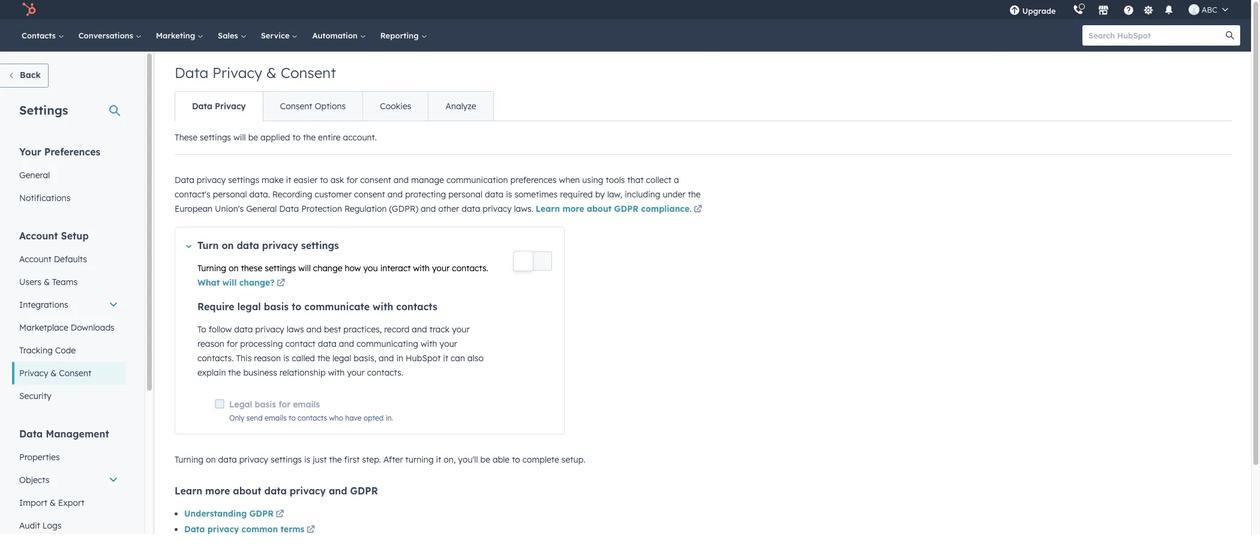Task type: describe. For each thing, give the bounding box(es) containing it.
opted
[[364, 413, 384, 422]]

& down service
[[266, 64, 277, 82]]

privacy for data privacy
[[215, 101, 246, 112]]

users & teams
[[19, 277, 77, 287]]

with up record
[[373, 301, 393, 313]]

0 vertical spatial consent
[[281, 64, 336, 82]]

audit logs link
[[12, 514, 125, 534]]

help button
[[1118, 0, 1139, 19]]

entire
[[318, 132, 341, 143]]

understanding gdpr link
[[184, 508, 286, 522]]

step.
[[362, 454, 381, 465]]

communication
[[446, 175, 508, 185]]

conversations
[[78, 31, 135, 40]]

service link
[[254, 19, 305, 52]]

defaults
[[54, 254, 87, 265]]

manage
[[411, 175, 444, 185]]

data up these
[[237, 239, 259, 251]]

called
[[292, 353, 315, 364]]

data privacy & consent
[[175, 64, 336, 82]]

and down first in the bottom of the page
[[329, 485, 347, 497]]

your preferences element
[[12, 145, 125, 209]]

data down only
[[218, 454, 237, 465]]

is inside to follow data privacy laws and best practices, record and track your reason for processing contact data and communicating with your contacts. this reason is called the legal basis, and in hubspot it can also explain the business relationship with your contacts.
[[283, 353, 289, 364]]

2 vertical spatial is
[[304, 454, 310, 465]]

laws.
[[514, 203, 533, 214]]

data for data privacy
[[192, 101, 212, 112]]

abc button
[[1181, 0, 1235, 19]]

communicating
[[356, 338, 418, 349]]

to
[[197, 324, 206, 335]]

settings down turn on data privacy settings
[[265, 263, 296, 274]]

marketing link
[[149, 19, 211, 52]]

cookies link
[[363, 92, 428, 121]]

privacy down just on the left bottom of the page
[[290, 485, 326, 497]]

to right the able
[[512, 454, 520, 465]]

learn for learn more about data privacy and gdpr
[[175, 485, 202, 497]]

security link
[[12, 385, 125, 407]]

setup
[[61, 230, 89, 242]]

0 vertical spatial consent
[[360, 175, 391, 185]]

send
[[246, 413, 263, 422]]

with right relationship
[[328, 367, 345, 378]]

options
[[315, 101, 346, 112]]

link opens in a new window image inside the what will change? link
[[277, 279, 285, 288]]

change
[[313, 263, 342, 274]]

understanding
[[184, 508, 247, 519]]

consent inside navigation
[[280, 101, 312, 112]]

data down communication
[[485, 189, 504, 200]]

the down this
[[228, 367, 241, 378]]

search button
[[1220, 25, 1240, 46]]

gdpr inside understanding gdpr link
[[249, 508, 274, 519]]

regulation
[[344, 203, 387, 214]]

to right applied
[[292, 132, 301, 143]]

brad klo image
[[1188, 4, 1199, 15]]

is inside data privacy settings make it easier to ask for consent and manage communication preferences when using tools that collect a contact's personal data. recording customer consent and protecting personal data is sometimes required by law, including under the european union's general data protection regulation (gdpr) and other data privacy laws.
[[506, 189, 512, 200]]

your
[[19, 146, 41, 158]]

privacy up these
[[262, 239, 298, 251]]

import
[[19, 497, 47, 508]]

abc
[[1202, 5, 1217, 14]]

able
[[493, 454, 510, 465]]

1 vertical spatial consent
[[354, 189, 385, 200]]

tracking code link
[[12, 339, 125, 362]]

management
[[46, 428, 109, 440]]

and down best
[[339, 338, 354, 349]]

Search HubSpot search field
[[1082, 25, 1229, 46]]

& for teams
[[44, 277, 50, 287]]

notifications button
[[1158, 0, 1179, 19]]

contact
[[285, 338, 315, 349]]

general link
[[12, 164, 125, 187]]

for inside data privacy settings make it easier to ask for consent and manage communication preferences when using tools that collect a contact's personal data. recording customer consent and protecting personal data is sometimes required by law, including under the european union's general data protection regulation (gdpr) and other data privacy laws.
[[347, 175, 358, 185]]

code
[[55, 345, 76, 356]]

settings
[[19, 103, 68, 118]]

basis,
[[354, 353, 376, 364]]

business
[[243, 367, 277, 378]]

conversations link
[[71, 19, 149, 52]]

on for turning on these settings will change how you interact with your contacts.
[[229, 263, 239, 274]]

reporting
[[380, 31, 421, 40]]

under
[[663, 189, 686, 200]]

objects
[[19, 475, 49, 485]]

privacy up learn more about data privacy and gdpr
[[239, 454, 268, 465]]

0 horizontal spatial be
[[248, 132, 258, 143]]

with up hubspot
[[421, 338, 437, 349]]

search image
[[1226, 31, 1234, 40]]

marketplace downloads link
[[12, 316, 125, 339]]

sales
[[218, 31, 240, 40]]

laws
[[287, 324, 304, 335]]

notifications link
[[12, 187, 125, 209]]

relationship
[[279, 367, 326, 378]]

data.
[[249, 189, 270, 200]]

a
[[674, 175, 679, 185]]

settings inside data privacy settings make it easier to ask for consent and manage communication preferences when using tools that collect a contact's personal data. recording customer consent and protecting personal data is sometimes required by law, including under the european union's general data protection regulation (gdpr) and other data privacy laws.
[[228, 175, 259, 185]]

make
[[262, 175, 284, 185]]

on,
[[444, 454, 456, 465]]

after
[[383, 454, 403, 465]]

account setup
[[19, 230, 89, 242]]

it inside to follow data privacy laws and best practices, record and track your reason for processing contact data and communicating with your contacts. this reason is called the legal basis, and in hubspot it can also explain the business relationship with your contacts.
[[443, 353, 448, 364]]

1 horizontal spatial it
[[436, 454, 441, 465]]

what will change? link
[[197, 277, 287, 291]]

data for data privacy & consent
[[175, 64, 208, 82]]

analyze
[[446, 101, 476, 112]]

and left manage
[[394, 175, 409, 185]]

when
[[559, 175, 580, 185]]

to down "legal basis for emails"
[[289, 413, 296, 422]]

reporting link
[[373, 19, 434, 52]]

marketplaces button
[[1091, 0, 1116, 19]]

more for learn more about data privacy and gdpr
[[205, 485, 230, 497]]

require legal basis to communicate with contacts
[[197, 301, 437, 313]]

data privacy link
[[175, 92, 263, 121]]

only
[[229, 413, 244, 422]]

hubspot link
[[14, 2, 45, 17]]

privacy left laws.
[[483, 203, 512, 214]]

these
[[241, 263, 262, 274]]

notifications
[[19, 193, 70, 203]]

data for data privacy settings make it easier to ask for consent and manage communication preferences when using tools that collect a contact's personal data. recording customer consent and protecting personal data is sometimes required by law, including under the european union's general data protection regulation (gdpr) and other data privacy laws.
[[175, 175, 194, 185]]

back
[[20, 70, 41, 80]]

turning
[[405, 454, 434, 465]]

turning for turning on data privacy settings is just the first step. after turning it on, you'll be able to complete setup.
[[175, 454, 204, 465]]

data management element
[[12, 427, 125, 534]]

account for account defaults
[[19, 254, 51, 265]]

1 link opens in a new window image from the top
[[276, 508, 284, 522]]

record
[[384, 324, 409, 335]]

legal inside to follow data privacy laws and best practices, record and track your reason for processing contact data and communicating with your contacts. this reason is called the legal basis, and in hubspot it can also explain the business relationship with your contacts.
[[332, 353, 351, 364]]

about for gdpr
[[587, 203, 612, 214]]

automation link
[[305, 19, 373, 52]]

0 vertical spatial basis
[[264, 301, 289, 313]]

tracking code
[[19, 345, 76, 356]]

1 horizontal spatial contacts
[[396, 301, 437, 313]]

to inside data privacy settings make it easier to ask for consent and manage communication preferences when using tools that collect a contact's personal data. recording customer consent and protecting personal data is sometimes required by law, including under the european union's general data protection regulation (gdpr) and other data privacy laws.
[[320, 175, 328, 185]]

tools
[[606, 175, 625, 185]]

1 vertical spatial will
[[298, 263, 311, 274]]

your right interact
[[432, 263, 450, 274]]

data down "recording"
[[279, 203, 299, 214]]

this
[[236, 353, 252, 364]]

using
[[582, 175, 603, 185]]

sometimes
[[514, 189, 558, 200]]

data down best
[[318, 338, 337, 349]]

teams
[[52, 277, 77, 287]]

data privacy settings make it easier to ask for consent and manage communication preferences when using tools that collect a contact's personal data. recording customer consent and protecting personal data is sometimes required by law, including under the european union's general data protection regulation (gdpr) and other data privacy laws.
[[175, 175, 701, 214]]

notifications image
[[1163, 5, 1174, 16]]

users
[[19, 277, 41, 287]]

privacy inside account setup element
[[19, 368, 48, 379]]

2 vertical spatial for
[[279, 399, 290, 410]]

what will change?
[[197, 277, 275, 288]]

will inside the what will change? link
[[222, 277, 237, 288]]

account setup element
[[12, 229, 125, 407]]



Task type: vqa. For each thing, say whether or not it's contained in the screenshot.
MM/DD/YYYY text field
no



Task type: locate. For each thing, give the bounding box(es) containing it.
data right "other"
[[462, 203, 480, 214]]

to left ask
[[320, 175, 328, 185]]

0 horizontal spatial more
[[205, 485, 230, 497]]

privacy for data privacy & consent
[[212, 64, 262, 82]]

learn
[[536, 203, 560, 214], [175, 485, 202, 497]]

&
[[266, 64, 277, 82], [44, 277, 50, 287], [51, 368, 57, 379], [50, 497, 56, 508]]

0 vertical spatial privacy
[[212, 64, 262, 82]]

general down your
[[19, 170, 50, 181]]

privacy up processing
[[255, 324, 284, 335]]

consent up security link
[[59, 368, 91, 379]]

data inside navigation
[[192, 101, 212, 112]]

security
[[19, 391, 51, 401]]

for up only send emails to contacts who have opted in. at left bottom
[[279, 399, 290, 410]]

settings up change
[[301, 239, 339, 251]]

1 vertical spatial is
[[283, 353, 289, 364]]

require
[[197, 301, 234, 313]]

1 horizontal spatial for
[[279, 399, 290, 410]]

2 horizontal spatial for
[[347, 175, 358, 185]]

personal down communication
[[448, 189, 483, 200]]

calling icon button
[[1068, 2, 1088, 17]]

consent inside account setup element
[[59, 368, 91, 379]]

turn on data privacy settings
[[197, 239, 339, 251]]

reason down to
[[197, 338, 224, 349]]

0 vertical spatial it
[[286, 175, 291, 185]]

0 horizontal spatial emails
[[265, 413, 287, 422]]

consent left options
[[280, 101, 312, 112]]

required
[[560, 189, 593, 200]]

contacts link
[[14, 19, 71, 52]]

it up "recording"
[[286, 175, 291, 185]]

to up laws
[[292, 301, 301, 313]]

1 horizontal spatial reason
[[254, 353, 281, 364]]

it left can
[[443, 353, 448, 364]]

only send emails to contacts who have opted in.
[[229, 413, 393, 422]]

1 horizontal spatial is
[[304, 454, 310, 465]]

data down marketing link in the left of the page
[[175, 64, 208, 82]]

downloads
[[71, 322, 115, 333]]

the
[[303, 132, 316, 143], [688, 189, 701, 200], [317, 353, 330, 364], [228, 367, 241, 378], [329, 454, 342, 465]]

easier
[[294, 175, 318, 185]]

0 vertical spatial learn
[[536, 203, 560, 214]]

these settings will be applied to the entire account.
[[175, 132, 377, 143]]

link opens in a new window image inside understanding gdpr link
[[276, 510, 284, 519]]

tracking
[[19, 345, 53, 356]]

link opens in a new window image
[[694, 203, 702, 217], [694, 205, 702, 214], [277, 277, 285, 291], [277, 279, 285, 288], [307, 523, 315, 534], [307, 526, 315, 534]]

1 vertical spatial be
[[480, 454, 490, 465]]

gdpr inside learn more about gdpr compliance. link
[[614, 203, 638, 214]]

0 vertical spatial account
[[19, 230, 58, 242]]

menu
[[1001, 0, 1237, 19]]

your right track
[[452, 324, 470, 335]]

contact's
[[175, 189, 210, 200]]

0 vertical spatial gdpr
[[614, 203, 638, 214]]

menu item
[[1064, 0, 1067, 19]]

other
[[438, 203, 459, 214]]

legal basis for emails
[[229, 399, 320, 410]]

2 horizontal spatial it
[[443, 353, 448, 364]]

on up what will change?
[[229, 263, 239, 274]]

for inside to follow data privacy laws and best practices, record and track your reason for processing contact data and communicating with your contacts. this reason is called the legal basis, and in hubspot it can also explain the business relationship with your contacts.
[[227, 338, 238, 349]]

law,
[[607, 189, 622, 200]]

reason down processing
[[254, 353, 281, 364]]

1 horizontal spatial contacts.
[[367, 367, 403, 378]]

0 vertical spatial more
[[562, 203, 584, 214]]

have
[[345, 413, 362, 422]]

to follow data privacy laws and best practices, record and track your reason for processing contact data and communicating with your contacts. this reason is called the legal basis, and in hubspot it can also explain the business relationship with your contacts.
[[197, 324, 484, 378]]

consent up consent options link
[[281, 64, 336, 82]]

the right the under
[[688, 189, 701, 200]]

european
[[175, 203, 212, 214]]

your down basis,
[[347, 367, 365, 378]]

navigation containing data privacy
[[175, 91, 494, 121]]

objects button
[[12, 469, 125, 491]]

menu containing abc
[[1001, 0, 1237, 19]]

your down track
[[440, 338, 457, 349]]

0 horizontal spatial learn
[[175, 485, 202, 497]]

privacy down 'sales' "link"
[[212, 64, 262, 82]]

contacts left who
[[298, 413, 327, 422]]

and up (gdpr)
[[387, 189, 403, 200]]

0 horizontal spatial about
[[233, 485, 261, 497]]

you
[[363, 263, 378, 274]]

1 personal from the left
[[213, 189, 247, 200]]

communicate
[[304, 301, 370, 313]]

account
[[19, 230, 58, 242], [19, 254, 51, 265]]

turning on data privacy settings is just the first step. after turning it on, you'll be able to complete setup.
[[175, 454, 585, 465]]

data for data management
[[19, 428, 43, 440]]

is left called
[[283, 353, 289, 364]]

0 vertical spatial on
[[222, 239, 234, 251]]

for up this
[[227, 338, 238, 349]]

1 horizontal spatial be
[[480, 454, 490, 465]]

data
[[485, 189, 504, 200], [462, 203, 480, 214], [237, 239, 259, 251], [234, 324, 253, 335], [318, 338, 337, 349], [218, 454, 237, 465], [264, 485, 287, 497]]

1 vertical spatial consent
[[280, 101, 312, 112]]

gdpr down learn more about data privacy and gdpr
[[249, 508, 274, 519]]

2 vertical spatial on
[[206, 454, 216, 465]]

follow
[[209, 324, 232, 335]]

basis up send
[[255, 399, 276, 410]]

settings right these on the left
[[200, 132, 231, 143]]

contacts up record
[[396, 301, 437, 313]]

emails up only send emails to contacts who have opted in. at left bottom
[[293, 399, 320, 410]]

turning for turning on these settings will change how you interact with your contacts.
[[197, 263, 226, 274]]

2 vertical spatial contacts.
[[367, 367, 403, 378]]

is left sometimes
[[506, 189, 512, 200]]

cookies
[[380, 101, 411, 112]]

privacy
[[197, 175, 226, 185], [483, 203, 512, 214], [262, 239, 298, 251], [255, 324, 284, 335], [239, 454, 268, 465], [290, 485, 326, 497]]

will left applied
[[233, 132, 246, 143]]

about down by
[[587, 203, 612, 214]]

ask
[[330, 175, 344, 185]]

1 vertical spatial contacts.
[[197, 353, 234, 364]]

settings up data.
[[228, 175, 259, 185]]

2 horizontal spatial contacts.
[[452, 263, 488, 274]]

on for turn on data privacy settings
[[222, 239, 234, 251]]

for right ask
[[347, 175, 358, 185]]

learn up understanding
[[175, 485, 202, 497]]

can
[[451, 353, 465, 364]]

0 horizontal spatial reason
[[197, 338, 224, 349]]

0 vertical spatial reason
[[197, 338, 224, 349]]

legal left basis,
[[332, 353, 351, 364]]

0 horizontal spatial for
[[227, 338, 238, 349]]

explain
[[197, 367, 226, 378]]

account defaults
[[19, 254, 87, 265]]

help image
[[1123, 5, 1134, 16]]

privacy
[[212, 64, 262, 82], [215, 101, 246, 112], [19, 368, 48, 379]]

0 horizontal spatial is
[[283, 353, 289, 364]]

data up understanding gdpr link
[[264, 485, 287, 497]]

1 vertical spatial privacy
[[215, 101, 246, 112]]

1 vertical spatial more
[[205, 485, 230, 497]]

logs
[[43, 520, 61, 531]]

& left export
[[50, 497, 56, 508]]

general inside your preferences element
[[19, 170, 50, 181]]

gdpr down law,
[[614, 203, 638, 214]]

navigation
[[175, 91, 494, 121]]

integrations button
[[12, 293, 125, 316]]

the right just on the left bottom of the page
[[329, 454, 342, 465]]

upgrade
[[1022, 6, 1056, 16]]

0 vertical spatial contacts.
[[452, 263, 488, 274]]

back link
[[0, 64, 49, 88]]

caret image
[[186, 245, 192, 248]]

and left best
[[306, 324, 322, 335]]

0 horizontal spatial contacts.
[[197, 353, 234, 364]]

0 horizontal spatial legal
[[237, 301, 261, 313]]

on
[[222, 239, 234, 251], [229, 263, 239, 274], [206, 454, 216, 465]]

settings image
[[1143, 5, 1154, 16]]

on up understanding
[[206, 454, 216, 465]]

calling icon image
[[1073, 5, 1083, 16]]

the left entire
[[303, 132, 316, 143]]

learn more about gdpr compliance. link
[[536, 203, 704, 217]]

0 vertical spatial turning
[[197, 263, 226, 274]]

0 vertical spatial contacts
[[396, 301, 437, 313]]

complete
[[522, 454, 559, 465]]

consent
[[360, 175, 391, 185], [354, 189, 385, 200]]

users & teams link
[[12, 271, 125, 293]]

on right turn
[[222, 239, 234, 251]]

about for data
[[233, 485, 261, 497]]

be left applied
[[248, 132, 258, 143]]

0 vertical spatial legal
[[237, 301, 261, 313]]

and left track
[[412, 324, 427, 335]]

import & export link
[[12, 491, 125, 514]]

privacy down data privacy & consent
[[215, 101, 246, 112]]

emails down "legal basis for emails"
[[265, 413, 287, 422]]

0 vertical spatial emails
[[293, 399, 320, 410]]

you'll
[[458, 454, 478, 465]]

1 vertical spatial emails
[[265, 413, 287, 422]]

1 horizontal spatial gdpr
[[350, 485, 378, 497]]

1 vertical spatial contacts
[[298, 413, 327, 422]]

learn more about data privacy and gdpr
[[175, 485, 378, 497]]

will left change
[[298, 263, 311, 274]]

contacts
[[22, 31, 58, 40]]

change?
[[239, 277, 275, 288]]

privacy inside navigation
[[215, 101, 246, 112]]

1 vertical spatial for
[[227, 338, 238, 349]]

consent options link
[[263, 92, 363, 121]]

how
[[345, 263, 361, 274]]

1 horizontal spatial general
[[246, 203, 277, 214]]

privacy inside to follow data privacy laws and best practices, record and track your reason for processing contact data and communicating with your contacts. this reason is called the legal basis, and in hubspot it can also explain the business relationship with your contacts.
[[255, 324, 284, 335]]

and left in
[[379, 353, 394, 364]]

2 link opens in a new window image from the top
[[276, 510, 284, 519]]

more down required
[[562, 203, 584, 214]]

service
[[261, 31, 292, 40]]

1 horizontal spatial more
[[562, 203, 584, 214]]

including
[[625, 189, 660, 200]]

and down protecting
[[421, 203, 436, 214]]

& for export
[[50, 497, 56, 508]]

is left just on the left bottom of the page
[[304, 454, 310, 465]]

& down tracking code
[[51, 368, 57, 379]]

link opens in a new window image
[[276, 508, 284, 522], [276, 510, 284, 519]]

who
[[329, 413, 343, 422]]

privacy & consent
[[19, 368, 91, 379]]

general inside data privacy settings make it easier to ask for consent and manage communication preferences when using tools that collect a contact's personal data. recording customer consent and protecting personal data is sometimes required by law, including under the european union's general data protection regulation (gdpr) and other data privacy laws.
[[246, 203, 277, 214]]

& inside the 'data management' element
[[50, 497, 56, 508]]

1 account from the top
[[19, 230, 58, 242]]

0 horizontal spatial it
[[286, 175, 291, 185]]

account up users
[[19, 254, 51, 265]]

1 vertical spatial reason
[[254, 353, 281, 364]]

2 personal from the left
[[448, 189, 483, 200]]

2 account from the top
[[19, 254, 51, 265]]

general down data.
[[246, 203, 277, 214]]

the inside data privacy settings make it easier to ask for consent and manage communication preferences when using tools that collect a contact's personal data. recording customer consent and protecting personal data is sometimes required by law, including under the european union's general data protection regulation (gdpr) and other data privacy laws.
[[688, 189, 701, 200]]

data up contact's
[[175, 175, 194, 185]]

more up understanding
[[205, 485, 230, 497]]

2 vertical spatial privacy
[[19, 368, 48, 379]]

account up account defaults
[[19, 230, 58, 242]]

1 vertical spatial learn
[[175, 485, 202, 497]]

hubspot image
[[22, 2, 36, 17]]

the right called
[[317, 353, 330, 364]]

privacy up contact's
[[197, 175, 226, 185]]

1 horizontal spatial emails
[[293, 399, 320, 410]]

personal up union's
[[213, 189, 247, 200]]

data up processing
[[234, 324, 253, 335]]

& for consent
[[51, 368, 57, 379]]

0 horizontal spatial general
[[19, 170, 50, 181]]

2 vertical spatial gdpr
[[249, 508, 274, 519]]

best
[[324, 324, 341, 335]]

1 horizontal spatial learn
[[536, 203, 560, 214]]

1 vertical spatial general
[[246, 203, 277, 214]]

0 horizontal spatial gdpr
[[249, 508, 274, 519]]

what
[[197, 277, 220, 288]]

general
[[19, 170, 50, 181], [246, 203, 277, 214]]

2 vertical spatial consent
[[59, 368, 91, 379]]

account.
[[343, 132, 377, 143]]

to
[[292, 132, 301, 143], [320, 175, 328, 185], [292, 301, 301, 313], [289, 413, 296, 422], [512, 454, 520, 465]]

1 vertical spatial basis
[[255, 399, 276, 410]]

and
[[394, 175, 409, 185], [387, 189, 403, 200], [421, 203, 436, 214], [306, 324, 322, 335], [412, 324, 427, 335], [339, 338, 354, 349], [379, 353, 394, 364], [329, 485, 347, 497]]

0 vertical spatial general
[[19, 170, 50, 181]]

1 vertical spatial gdpr
[[350, 485, 378, 497]]

2 vertical spatial it
[[436, 454, 441, 465]]

2 vertical spatial will
[[222, 277, 237, 288]]

0 vertical spatial for
[[347, 175, 358, 185]]

protection
[[301, 203, 342, 214]]

settings up learn more about data privacy and gdpr
[[271, 454, 302, 465]]

more for learn more about gdpr compliance.
[[562, 203, 584, 214]]

with right interact
[[413, 263, 430, 274]]

0 vertical spatial about
[[587, 203, 612, 214]]

consent options
[[280, 101, 346, 112]]

1 vertical spatial about
[[233, 485, 261, 497]]

1 vertical spatial on
[[229, 263, 239, 274]]

account for account setup
[[19, 230, 58, 242]]

learn for learn more about gdpr compliance.
[[536, 203, 560, 214]]

1 horizontal spatial legal
[[332, 353, 351, 364]]

account inside account defaults link
[[19, 254, 51, 265]]

privacy up security
[[19, 368, 48, 379]]

0 vertical spatial be
[[248, 132, 258, 143]]

& right users
[[44, 277, 50, 287]]

1 horizontal spatial personal
[[448, 189, 483, 200]]

marketplaces image
[[1098, 5, 1109, 16]]

first
[[344, 454, 360, 465]]

0 vertical spatial is
[[506, 189, 512, 200]]

sales link
[[211, 19, 254, 52]]

legal down the what will change? link
[[237, 301, 261, 313]]

it inside data privacy settings make it easier to ask for consent and manage communication preferences when using tools that collect a contact's personal data. recording customer consent and protecting personal data is sometimes required by law, including under the european union's general data protection regulation (gdpr) and other data privacy laws.
[[286, 175, 291, 185]]

export
[[58, 497, 84, 508]]

gdpr down step.
[[350, 485, 378, 497]]

0 horizontal spatial contacts
[[298, 413, 327, 422]]

1 vertical spatial legal
[[332, 353, 351, 364]]

for
[[347, 175, 358, 185], [227, 338, 238, 349], [279, 399, 290, 410]]

turning on these settings will change how you interact with your contacts.
[[197, 263, 488, 274]]

about up understanding gdpr link
[[233, 485, 261, 497]]

processing
[[240, 338, 283, 349]]

it left on,
[[436, 454, 441, 465]]

privacy & consent link
[[12, 362, 125, 385]]

2 horizontal spatial gdpr
[[614, 203, 638, 214]]

basis up laws
[[264, 301, 289, 313]]

also
[[467, 353, 484, 364]]

audit logs
[[19, 520, 61, 531]]

1 horizontal spatial about
[[587, 203, 612, 214]]

0 horizontal spatial personal
[[213, 189, 247, 200]]

upgrade image
[[1009, 5, 1020, 16]]

1 vertical spatial account
[[19, 254, 51, 265]]

marketplace downloads
[[19, 322, 115, 333]]

2 horizontal spatial is
[[506, 189, 512, 200]]

preferences
[[44, 146, 100, 158]]

will right what
[[222, 277, 237, 288]]

it
[[286, 175, 291, 185], [443, 353, 448, 364], [436, 454, 441, 465]]

1 vertical spatial it
[[443, 353, 448, 364]]

link opens in a new window image inside learn more about gdpr compliance. link
[[694, 205, 702, 214]]

on for turning on data privacy settings is just the first step. after turning it on, you'll be able to complete setup.
[[206, 454, 216, 465]]

1 vertical spatial turning
[[175, 454, 204, 465]]

learn down sometimes
[[536, 203, 560, 214]]

be left the able
[[480, 454, 490, 465]]

analyze link
[[428, 92, 493, 121]]

data up these on the left
[[192, 101, 212, 112]]

0 vertical spatial will
[[233, 132, 246, 143]]



